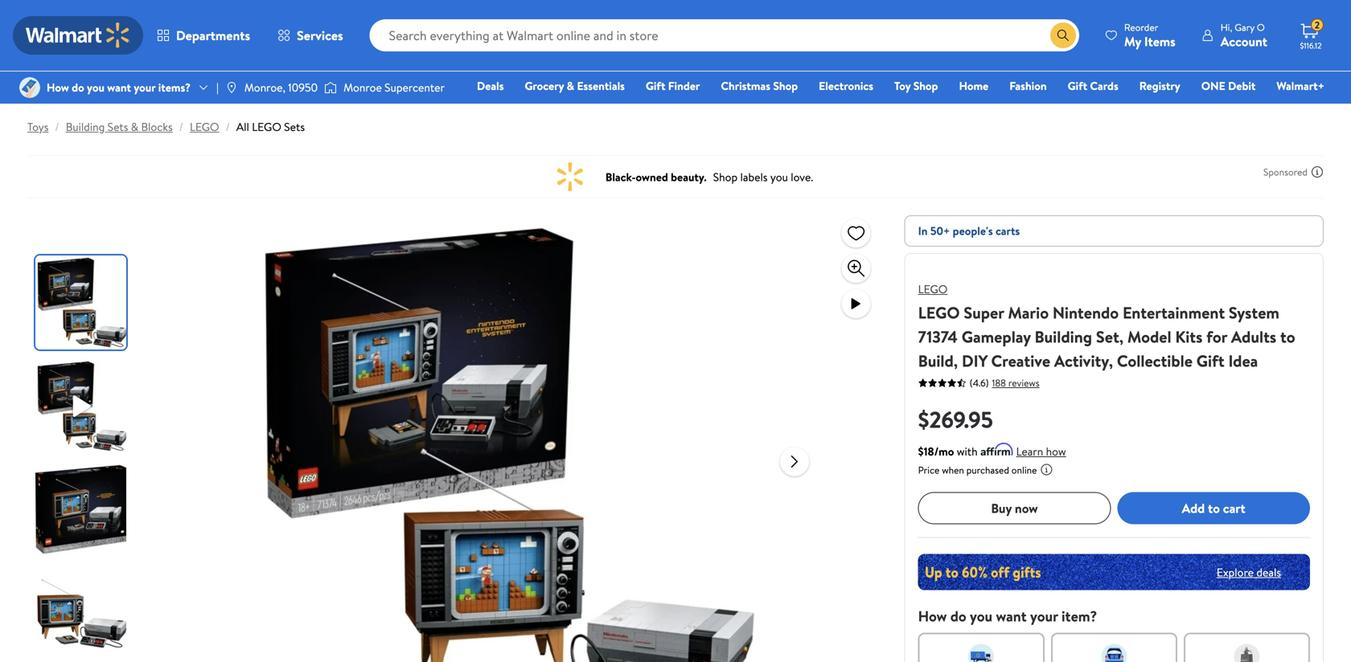 Task type: locate. For each thing, give the bounding box(es) containing it.
search icon image
[[1057, 29, 1069, 42]]

deals
[[477, 78, 504, 94]]

services button
[[264, 16, 357, 55]]

building sets & blocks link
[[66, 119, 173, 135]]

0 horizontal spatial do
[[72, 80, 84, 95]]

gift inside lego lego super mario nintendo entertainment system 71374 gameplay building set, model kits for adults to build, diy creative activity, collectible gift idea
[[1196, 350, 1225, 372]]

1 horizontal spatial &
[[567, 78, 574, 94]]

buy now button
[[918, 493, 1111, 525]]

0 horizontal spatial lego link
[[190, 119, 219, 135]]

0 vertical spatial lego link
[[190, 119, 219, 135]]

sets
[[107, 119, 128, 135], [284, 119, 305, 135]]

to
[[1280, 326, 1295, 348], [1208, 500, 1220, 517]]

want up building sets & blocks link
[[107, 80, 131, 95]]

2 horizontal spatial gift
[[1196, 350, 1225, 372]]

71374
[[918, 326, 958, 348]]

0 horizontal spatial &
[[131, 119, 138, 135]]

(4.6) 188 reviews
[[970, 376, 1040, 390]]

cards
[[1090, 78, 1118, 94]]

& right grocery
[[567, 78, 574, 94]]

lego lego super mario nintendo entertainment system 71374 gameplay building set, model kits for adults to build, diy creative activity, collectible gift idea
[[918, 281, 1295, 372]]

you for how do you want your items?
[[87, 80, 104, 95]]

how do you want your items?
[[47, 80, 191, 95]]

hi,
[[1221, 21, 1232, 34]]

lego super mario nintendo entertainment system 71374 gameplay building set, model kits for adults to build, diy creative activity, collectible gift idea - image 2 of 8 image
[[35, 359, 129, 454]]

legal information image
[[1040, 464, 1053, 476]]

1 horizontal spatial  image
[[225, 81, 238, 94]]

you up building sets & blocks link
[[87, 80, 104, 95]]

0 horizontal spatial want
[[107, 80, 131, 95]]

/ right toys link
[[55, 119, 59, 135]]

building up activity,
[[1035, 326, 1092, 348]]

your left "items?"
[[134, 80, 155, 95]]

lego super mario nintendo entertainment system 71374 gameplay building set, model kits for adults to build, diy creative activity, collectible gift idea - image 3 of 8 image
[[35, 463, 129, 557]]

reorder
[[1124, 21, 1158, 34]]

0 horizontal spatial how
[[47, 80, 69, 95]]

1 vertical spatial lego link
[[918, 281, 948, 297]]

& left blocks
[[131, 119, 138, 135]]

0 vertical spatial do
[[72, 80, 84, 95]]

your for item?
[[1030, 607, 1058, 627]]

10950
[[288, 80, 318, 95]]

2 sets from the left
[[284, 119, 305, 135]]

1 horizontal spatial your
[[1030, 607, 1058, 627]]

2 horizontal spatial /
[[226, 119, 230, 135]]

build,
[[918, 350, 958, 372]]

building inside lego lego super mario nintendo entertainment system 71374 gameplay building set, model kits for adults to build, diy creative activity, collectible gift idea
[[1035, 326, 1092, 348]]

adults
[[1231, 326, 1276, 348]]

 image for monroe, 10950
[[225, 81, 238, 94]]

1 vertical spatial your
[[1030, 607, 1058, 627]]

account
[[1221, 33, 1267, 50]]

to right the adults
[[1280, 326, 1295, 348]]

1 horizontal spatial you
[[970, 607, 992, 627]]

items
[[1144, 33, 1175, 50]]

want
[[107, 80, 131, 95], [996, 607, 1027, 627]]

2 / from the left
[[179, 119, 183, 135]]

diy
[[962, 350, 987, 372]]

finder
[[668, 78, 700, 94]]

registry
[[1139, 78, 1180, 94]]

(4.6)
[[970, 376, 989, 390]]

1 vertical spatial you
[[970, 607, 992, 627]]

1 horizontal spatial /
[[179, 119, 183, 135]]

intent image for pickup image
[[1101, 645, 1127, 663]]

christmas shop
[[721, 78, 798, 94]]

0 horizontal spatial you
[[87, 80, 104, 95]]

want for item?
[[996, 607, 1027, 627]]

0 vertical spatial how
[[47, 80, 69, 95]]

next media item image
[[785, 452, 804, 472]]

1 shop from the left
[[773, 78, 798, 94]]

activity,
[[1054, 350, 1113, 372]]

 image up toys link
[[19, 77, 40, 98]]

creative
[[991, 350, 1050, 372]]

gift down 'for' in the right of the page
[[1196, 350, 1225, 372]]

0 vertical spatial to
[[1280, 326, 1295, 348]]

2 shop from the left
[[913, 78, 938, 94]]

toy shop link
[[887, 77, 945, 94]]

1 vertical spatial building
[[1035, 326, 1092, 348]]

2 horizontal spatial  image
[[324, 80, 337, 96]]

1 vertical spatial to
[[1208, 500, 1220, 517]]

1 horizontal spatial do
[[950, 607, 966, 627]]

reviews
[[1008, 376, 1040, 390]]

when
[[942, 464, 964, 477]]

gift for gift cards
[[1068, 78, 1087, 94]]

your left item?
[[1030, 607, 1058, 627]]

1 / from the left
[[55, 119, 59, 135]]

/ left all
[[226, 119, 230, 135]]

0 vertical spatial want
[[107, 80, 131, 95]]

lego super mario nintendo entertainment system 71374 gameplay building set, model kits for adults to build, diy creative activity, collectible gift idea - image 1 of 8 image
[[35, 256, 129, 350]]

0 horizontal spatial  image
[[19, 77, 40, 98]]

gift for gift finder
[[646, 78, 665, 94]]

buy now
[[991, 500, 1038, 517]]

0 vertical spatial your
[[134, 80, 155, 95]]

buy
[[991, 500, 1012, 517]]

 image right |
[[225, 81, 238, 94]]

 image right 10950
[[324, 80, 337, 96]]

gift cards
[[1068, 78, 1118, 94]]

mario
[[1008, 302, 1049, 324]]

building right toys link
[[66, 119, 105, 135]]

online
[[1011, 464, 1037, 477]]

want left item?
[[996, 607, 1027, 627]]

add to cart button
[[1117, 493, 1310, 525]]

sponsored
[[1263, 165, 1308, 179]]

0 vertical spatial &
[[567, 78, 574, 94]]

0 horizontal spatial your
[[134, 80, 155, 95]]

0 vertical spatial building
[[66, 119, 105, 135]]

hi, gary o account
[[1221, 21, 1267, 50]]

/
[[55, 119, 59, 135], [179, 119, 183, 135], [226, 119, 230, 135]]

$116.12
[[1300, 40, 1322, 51]]

add
[[1182, 500, 1205, 517]]

1 horizontal spatial sets
[[284, 119, 305, 135]]

view video image
[[847, 294, 866, 314]]

$269.95
[[918, 404, 993, 435]]

lego link up 71374
[[918, 281, 948, 297]]

gameplay
[[962, 326, 1031, 348]]

collectible
[[1117, 350, 1193, 372]]

grocery & essentials link
[[517, 77, 632, 94]]

0 horizontal spatial shop
[[773, 78, 798, 94]]

want for items?
[[107, 80, 131, 95]]

 image for how do you want your items?
[[19, 77, 40, 98]]

sets left blocks
[[107, 119, 128, 135]]

 image
[[19, 77, 40, 98], [324, 80, 337, 96], [225, 81, 238, 94]]

0 horizontal spatial /
[[55, 119, 59, 135]]

1 horizontal spatial want
[[996, 607, 1027, 627]]

to inside add to cart button
[[1208, 500, 1220, 517]]

grocery & essentials
[[525, 78, 625, 94]]

lego link
[[190, 119, 219, 135], [918, 281, 948, 297]]

kits
[[1175, 326, 1203, 348]]

$18/mo
[[918, 444, 954, 460]]

lego link for /
[[190, 119, 219, 135]]

1 horizontal spatial how
[[918, 607, 947, 627]]

lego link for lego super mario nintendo entertainment system 71374 gameplay building set, model kits for adults to build, diy creative activity, collectible gift idea
[[918, 281, 948, 297]]

do for how do you want your items?
[[72, 80, 84, 95]]

0 horizontal spatial sets
[[107, 119, 128, 135]]

1 horizontal spatial lego link
[[918, 281, 948, 297]]

deals link
[[470, 77, 511, 94]]

$18/mo with
[[918, 444, 978, 460]]

/ right blocks
[[179, 119, 183, 135]]

departments
[[176, 27, 250, 44]]

shop inside "link"
[[773, 78, 798, 94]]

0 vertical spatial you
[[87, 80, 104, 95]]

toys link
[[27, 119, 49, 135]]

 image for monroe supercenter
[[324, 80, 337, 96]]

0 horizontal spatial to
[[1208, 500, 1220, 517]]

1 vertical spatial do
[[950, 607, 966, 627]]

shop right toy
[[913, 78, 938, 94]]

shop right christmas
[[773, 78, 798, 94]]

do
[[72, 80, 84, 95], [950, 607, 966, 627]]

one debit
[[1201, 78, 1256, 94]]

shop for toy shop
[[913, 78, 938, 94]]

you up intent image for shipping
[[970, 607, 992, 627]]

sets down 10950
[[284, 119, 305, 135]]

essentials
[[577, 78, 625, 94]]

fashion link
[[1002, 77, 1054, 94]]

now
[[1015, 500, 1038, 517]]

to left the cart
[[1208, 500, 1220, 517]]

gift inside "link"
[[1068, 78, 1087, 94]]

1 horizontal spatial to
[[1280, 326, 1295, 348]]

1 vertical spatial how
[[918, 607, 947, 627]]

1 vertical spatial want
[[996, 607, 1027, 627]]

your
[[134, 80, 155, 95], [1030, 607, 1058, 627]]

zoom image modal image
[[847, 259, 866, 278]]

1 horizontal spatial shop
[[913, 78, 938, 94]]

monroe,
[[244, 80, 285, 95]]

set,
[[1096, 326, 1124, 348]]

in
[[918, 223, 928, 239]]

gift left cards on the right of page
[[1068, 78, 1087, 94]]

gift left finder
[[646, 78, 665, 94]]

how do you want your item?
[[918, 607, 1097, 627]]

affirm image
[[981, 443, 1013, 456]]

add to cart
[[1182, 500, 1245, 517]]

toy shop
[[894, 78, 938, 94]]

0 horizontal spatial gift
[[646, 78, 665, 94]]

2
[[1315, 18, 1320, 32]]

1 horizontal spatial gift
[[1068, 78, 1087, 94]]

lego
[[190, 119, 219, 135], [252, 119, 281, 135], [918, 281, 948, 297], [918, 302, 960, 324]]

|
[[216, 80, 219, 95]]

1 horizontal spatial building
[[1035, 326, 1092, 348]]

lego link left all
[[190, 119, 219, 135]]

&
[[567, 78, 574, 94], [131, 119, 138, 135]]

learn
[[1016, 444, 1043, 460]]

building
[[66, 119, 105, 135], [1035, 326, 1092, 348]]

walmart+
[[1277, 78, 1324, 94]]



Task type: describe. For each thing, give the bounding box(es) containing it.
price when purchased online
[[918, 464, 1037, 477]]

toys / building sets & blocks / lego / all lego sets
[[27, 119, 305, 135]]

to inside lego lego super mario nintendo entertainment system 71374 gameplay building set, model kits for adults to build, diy creative activity, collectible gift idea
[[1280, 326, 1295, 348]]

3 / from the left
[[226, 119, 230, 135]]

carts
[[996, 223, 1020, 239]]

electronics link
[[812, 77, 881, 94]]

gift finder link
[[638, 77, 707, 94]]

gift finder
[[646, 78, 700, 94]]

reorder my items
[[1124, 21, 1175, 50]]

cart
[[1223, 500, 1245, 517]]

lego super mario nintendo entertainment system 71374 gameplay building set, model kits for adults to build, diy creative activity, collectible gift idea - image 4 of 8 image
[[35, 567, 129, 661]]

explore deals
[[1217, 565, 1281, 580]]

how
[[1046, 444, 1066, 460]]

188
[[992, 376, 1006, 390]]

do for how do you want your item?
[[950, 607, 966, 627]]

people's
[[953, 223, 993, 239]]

item?
[[1062, 607, 1097, 627]]

up to sixty percent off deals. shop now. image
[[918, 554, 1310, 591]]

Walmart Site-Wide search field
[[370, 19, 1079, 51]]

entertainment
[[1123, 302, 1225, 324]]

intent image for delivery image
[[1234, 645, 1260, 663]]

supercenter
[[385, 80, 445, 95]]

all
[[236, 119, 249, 135]]

lego super mario nintendo entertainment system 71374 gameplay building set, model kits for adults to build, diy creative activity, collectible gift idea image
[[252, 216, 767, 663]]

christmas
[[721, 78, 770, 94]]

explore deals link
[[1210, 558, 1288, 587]]

with
[[957, 444, 978, 460]]

your for items?
[[134, 80, 155, 95]]

christmas shop link
[[714, 77, 805, 94]]

you for how do you want your item?
[[970, 607, 992, 627]]

how for how do you want your item?
[[918, 607, 947, 627]]

all lego sets link
[[236, 119, 305, 135]]

shop for christmas shop
[[773, 78, 798, 94]]

& inside grocery & essentials link
[[567, 78, 574, 94]]

purchased
[[966, 464, 1009, 477]]

monroe
[[343, 80, 382, 95]]

deals
[[1256, 565, 1281, 580]]

add to favorites list, lego super mario nintendo entertainment system 71374 gameplay building set, model kits for adults to build, diy creative activity, collectible gift idea image
[[847, 223, 866, 243]]

how for how do you want your items?
[[47, 80, 69, 95]]

gary
[[1235, 21, 1255, 34]]

walmart+ link
[[1269, 77, 1332, 94]]

electronics
[[819, 78, 873, 94]]

debit
[[1228, 78, 1256, 94]]

fashion
[[1009, 78, 1047, 94]]

my
[[1124, 33, 1141, 50]]

188 reviews link
[[989, 376, 1040, 390]]

toy
[[894, 78, 911, 94]]

monroe supercenter
[[343, 80, 445, 95]]

home
[[959, 78, 988, 94]]

learn how
[[1016, 444, 1066, 460]]

o
[[1257, 21, 1265, 34]]

50+
[[930, 223, 950, 239]]

nintendo
[[1053, 302, 1119, 324]]

home link
[[952, 77, 996, 94]]

Search search field
[[370, 19, 1079, 51]]

departments button
[[143, 16, 264, 55]]

model
[[1127, 326, 1171, 348]]

one debit link
[[1194, 77, 1263, 94]]

toys
[[27, 119, 49, 135]]

grocery
[[525, 78, 564, 94]]

intent image for shipping image
[[968, 645, 994, 663]]

idea
[[1228, 350, 1258, 372]]

monroe, 10950
[[244, 80, 318, 95]]

explore
[[1217, 565, 1254, 580]]

items?
[[158, 80, 191, 95]]

gift cards link
[[1060, 77, 1126, 94]]

one
[[1201, 78, 1225, 94]]

0 horizontal spatial building
[[66, 119, 105, 135]]

for
[[1206, 326, 1227, 348]]

1 sets from the left
[[107, 119, 128, 135]]

learn how button
[[1016, 444, 1066, 460]]

blocks
[[141, 119, 173, 135]]

walmart image
[[26, 23, 130, 48]]

ad disclaimer and feedback image
[[1311, 166, 1324, 179]]

registry link
[[1132, 77, 1188, 94]]

1 vertical spatial &
[[131, 119, 138, 135]]

price
[[918, 464, 940, 477]]



Task type: vqa. For each thing, say whether or not it's contained in the screenshot.
list containing Time and Tru
no



